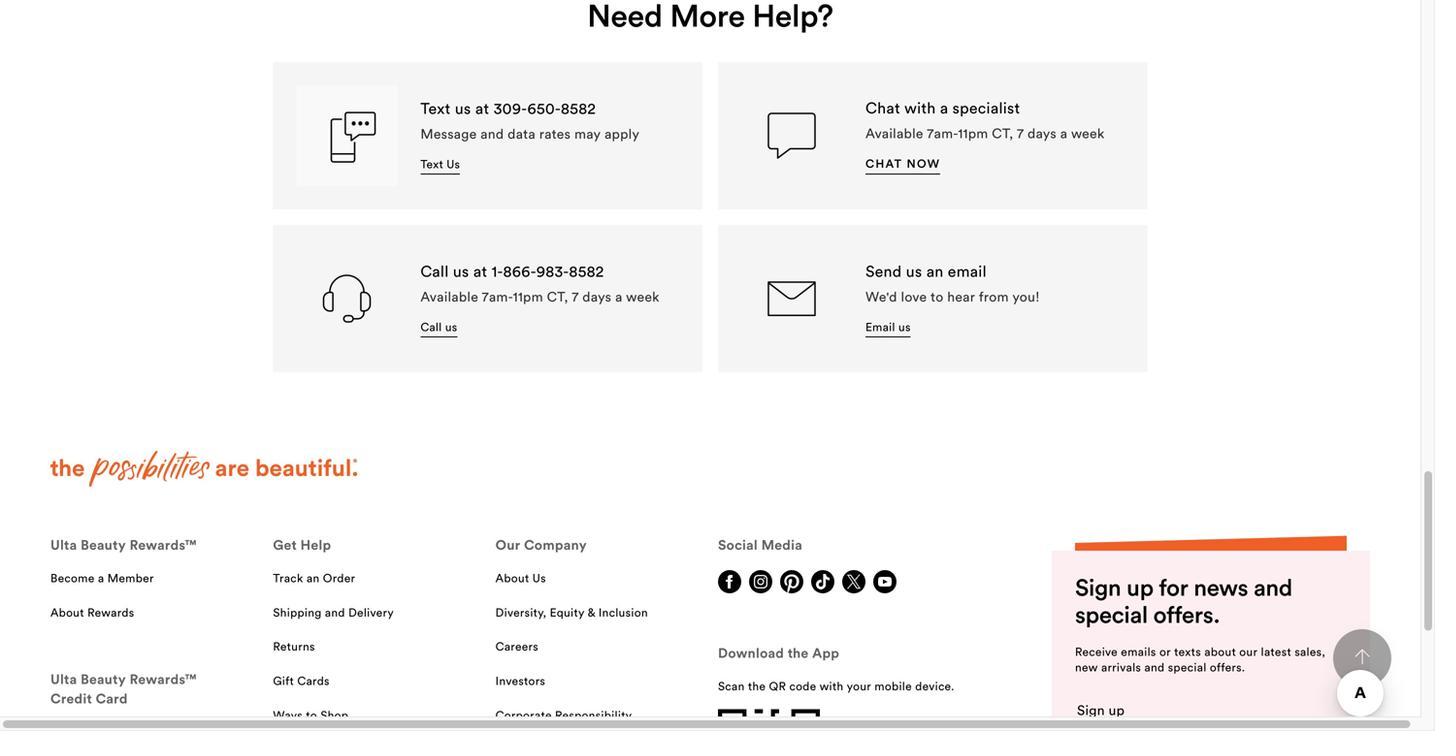 Task type: vqa. For each thing, say whether or not it's contained in the screenshot.
309-
yes



Task type: locate. For each thing, give the bounding box(es) containing it.
by down the defaults
[[792, 105, 809, 125]]

orders placed with credit/debit card
[[384, 149, 653, 169]]

sign up receive on the bottom of the page
[[1076, 573, 1122, 603]]

1 vertical spatial placed
[[439, 603, 489, 623]]

addresses. up address.
[[778, 164, 855, 184]]

take
[[479, 326, 510, 346]]

1 horizontal spatial update
[[655, 326, 705, 346]]

0 vertical spatial amount
[[773, 217, 828, 237]]

follows:
[[583, 324, 640, 344]]

discounts,
[[629, 624, 703, 644]]

0 horizontal spatial you've
[[618, 689, 664, 709]]

us for call us at 1-866-983-8582 available 7am-11pm ct, 7 days a week
[[453, 262, 469, 281]]

merchandise.
[[384, 588, 481, 608]]

once
[[858, 211, 893, 231], [863, 279, 898, 299]]

chat for now
[[866, 157, 903, 171]]

0 vertical spatial available
[[866, 125, 924, 142]]

4 orders from the top
[[384, 603, 435, 623]]

on
[[824, 39, 842, 59], [696, 175, 714, 195], [803, 188, 821, 208], [422, 194, 440, 214], [986, 217, 1004, 237], [756, 237, 774, 257], [399, 241, 417, 260], [799, 542, 817, 561], [658, 642, 676, 662]]

contiguous
[[886, 503, 965, 523], [617, 542, 697, 562]]

1 vertical spatial click
[[384, 194, 418, 214]]

made inside product(s) returned within 60 days of the original purchase that include the original receipt, will be fully refunded via the original form of payment. otherwise, the refund will be made in the form of an in-store credit.
[[407, 223, 447, 243]]

final down issues
[[726, 281, 757, 301]]

shipped. down processes.
[[423, 234, 485, 254]]

your inside to avoid return shipping costs and speed up your refund, you may bring returned merchandise to any ulta beauty store.
[[706, 663, 738, 683]]

processes.
[[423, 211, 500, 231]]

point,
[[384, 394, 427, 414], [713, 417, 755, 437]]

under inside under shipping type, you will confirm your payment method and ultamate rewards members will have the ability to redeem points if they would like to! to redeem points, click on "redeem ultamate rewards points". here you will see a list of points and dollar values you are eligible to use in the order. choose the amount preferred by clicking on it. if on mobile app, press "save and continue".
[[384, 147, 428, 167]]

hairspray,
[[747, 348, 817, 368]]

0 horizontal spatial we
[[605, 281, 626, 301]]

1 horizontal spatial week
[[1072, 125, 1105, 142]]

points,
[[958, 171, 1008, 191]]

store inside products returned to stores that were purchased using an online payment service (i.e., paypal, paypal credit, afterpay) will be refunded to your preferred credit card or issued as a store merchandise credit.
[[397, 309, 434, 328]]

returning your online order to one of our stores
[[384, 625, 746, 646]]

us for text us
[[447, 157, 460, 171]]

0 horizontal spatial any
[[500, 686, 525, 706]]

shopping
[[686, 39, 753, 59], [508, 105, 575, 125], [677, 152, 744, 172]]

service
[[918, 262, 969, 282], [454, 503, 505, 523]]

having
[[668, 261, 716, 281]]

1 vertical spatial week
[[626, 288, 660, 306]]

0 vertical spatial to
[[384, 82, 402, 102]]

1 vertical spatial 8582
[[569, 262, 604, 281]]

expedited
[[471, 519, 543, 538]]

any left can't
[[948, 518, 974, 538]]

ulta up pressure,
[[583, 321, 614, 342]]

0 horizontal spatial from
[[606, 647, 640, 667]]

days inside chat with a specialist available 7am-11pm ct, 7 days a week
[[1028, 125, 1057, 142]]

preferred
[[832, 217, 900, 237], [794, 285, 862, 305]]

press inside under shipping type, you will confirm your payment method and ultamate rewards members will have the ability to redeem points if they would like to! to redeem points, click on "redeem ultamate rewards points". here you will see a list of points and dollar values you are eligible to use in the order. choose the amount preferred by clicking on it. if on mobile app, press "save and continue".
[[514, 241, 553, 260]]

or right instagram "icon"
[[781, 565, 796, 585]]

confirm down apply
[[598, 147, 654, 167]]

shipping
[[477, 85, 539, 105], [656, 85, 717, 105], [432, 147, 494, 167], [713, 164, 774, 184], [476, 279, 538, 299], [683, 480, 745, 500], [692, 503, 753, 523], [672, 542, 734, 561], [497, 663, 559, 683]]

online down 'diversity,'
[[502, 625, 549, 646]]

addresses. inside not all shipping methods are available for all shipping addresses. refer to the shipping details above for available shipping methods for your address.
[[778, 164, 855, 184]]

amount down 'see'
[[773, 217, 828, 237]]

orders for orders placed with credit/debit card
[[384, 149, 435, 169]]

1 vertical spatial rewards™
[[130, 672, 197, 689]]

online up bottom
[[802, 262, 846, 282]]

1 vertical spatial po
[[558, 565, 580, 585]]

with down restrictions
[[493, 149, 525, 169]]

are down making
[[572, 164, 595, 184]]

1 text from the top
[[421, 98, 451, 118]]

the
[[977, 39, 1001, 59], [441, 62, 465, 82], [628, 85, 652, 105], [878, 105, 901, 125], [480, 114, 503, 134], [384, 129, 408, 149], [715, 129, 738, 149], [899, 129, 922, 149], [650, 152, 673, 172], [920, 164, 944, 184], [524, 171, 548, 191], [657, 176, 680, 196], [902, 176, 926, 196], [825, 188, 848, 208], [625, 200, 649, 220], [924, 200, 947, 220], [678, 211, 702, 231], [613, 217, 637, 237], [746, 217, 769, 237], [468, 223, 491, 243], [699, 281, 722, 301], [616, 284, 639, 304], [756, 284, 780, 304], [859, 284, 883, 304], [441, 303, 465, 323], [423, 304, 447, 324], [829, 304, 852, 324], [696, 347, 720, 367], [834, 359, 857, 378], [604, 394, 627, 414], [914, 417, 937, 437], [858, 503, 881, 523], [590, 542, 613, 562], [464, 543, 488, 563], [999, 543, 1022, 563], [508, 565, 532, 585], [879, 624, 903, 644], [680, 642, 703, 662], [788, 645, 809, 662], [644, 647, 668, 667], [748, 679, 766, 694], [930, 689, 953, 709], [541, 712, 565, 732]]

click up values at left top
[[384, 194, 418, 214]]

1 horizontal spatial po
[[797, 526, 820, 546]]

preferred inside products returned to stores that were purchased using an online payment service (i.e., paypal, paypal credit, afterpay) will be refunded to your preferred credit card or issued as a store merchandise credit.
[[794, 285, 862, 305]]

1 vertical spatial released
[[446, 712, 506, 732]]

and inside 'only one coupon code may be redeemed per order on ulta.com and each coupon code may only be redeemed once. if you are having issues redeeming an active coupon, please contact guest services through the options toward the bottom of the page.'
[[845, 237, 872, 257]]

1 vertical spatial us
[[533, 571, 546, 586]]

redeeming for redeeming coupons - ulta.com
[[384, 45, 470, 65]]

hawaii, up merchandise.
[[384, 565, 438, 585]]

stores.
[[500, 542, 548, 561]]

one inside simply bring the item(s) you wish to return to any ulta beauty store and ask one of our associates to assist you in making a return--we'll be happy to help!
[[931, 114, 957, 134]]

"redeem
[[444, 194, 509, 214]]

0 vertical spatial available
[[599, 164, 663, 184]]

1 horizontal spatial item(s)
[[807, 351, 857, 371]]

0 vertical spatial was
[[680, 543, 708, 563]]

shipping inside to avoid return shipping costs and speed up your refund, you may bring returned merchandise to any ulta beauty store.
[[497, 663, 559, 683]]

as down please at the right
[[1018, 285, 1033, 305]]

ulta inside ulta beauty rewards™ credit card
[[50, 672, 77, 689]]

1 vertical spatial any
[[948, 518, 974, 538]]

free up company
[[547, 503, 584, 523]]

shipped up bringing
[[862, 480, 920, 500]]

press down "send"
[[633, 303, 671, 323]]

0 horizontal spatial made
[[407, 223, 447, 243]]

1 horizontal spatial hawaii,
[[624, 526, 678, 546]]

app
[[813, 645, 840, 662]]

ulta down screen.
[[486, 82, 515, 102]]

once inside your financial institution will place a temporary hold on the funds for your order as it processes. this is not a charge and the hold will be released once your order has shipped.
[[858, 211, 893, 231]]

all down receipt,
[[384, 227, 404, 246]]

at down follows:
[[611, 359, 625, 378]]

1 redeeming from the top
[[384, 45, 470, 65]]

media
[[762, 537, 803, 554]]

2 chat from the top
[[866, 157, 903, 171]]

rewards™ for ulta beauty rewards™ credit card
[[130, 672, 197, 689]]

on inside an online or in-app purchase can be returned to us by mail or by bringing it to any one of our ulta beauty stores. please note that shipping charges on your original order will not be refunded, unless the package was incorrectly shipped, or you received defective merchandise.
[[799, 542, 817, 561]]

0 vertical spatial any
[[714, 114, 740, 134]]

back to top image
[[1355, 650, 1371, 665]]

- up for purchases made in ulta beauty stores
[[545, 45, 550, 65]]

playstore image
[[836, 721, 955, 732]]

original
[[684, 176, 738, 196], [930, 176, 984, 196], [653, 200, 707, 220], [857, 542, 912, 561]]

orders up an
[[384, 480, 434, 500]]

are inside orders qualifying for free or discounted shipping promotions are shipped via our standard service only. free or discounted shipping is available in the contiguous u.s. states only, and excludes alaska, hawaii, u.s. territories, po boxes, apo/fpo addresses and oversized packages.
[[835, 480, 858, 500]]

sign inside sign up for news and special offers.
[[1076, 573, 1122, 603]]

order up redeeming coupons in an ulta beauty store on the top of the page
[[539, 301, 578, 321]]

us inside send us an email we'd love to hear from you!
[[906, 262, 923, 281]]

2 call from the top
[[421, 320, 442, 334]]

1 horizontal spatial please
[[804, 152, 851, 172]]

if inside 'hold onto your ulta beauty gift card until you receive your entire order. if we can't fulfill the portion of your order that was paid for with your gift card, we'll return the money to it when you get your final shipment email.'
[[939, 520, 949, 540]]

personal
[[400, 58, 446, 72]]

released inside a temporary hold will be placed on the ultamate rewards points you've redeemed to pay for your order. once your order ships and you've received your final shipment notice, the hold will be released and the points will be deducted from your account.
[[446, 712, 506, 732]]

charge up "flammable,"
[[486, 351, 536, 371]]

0 vertical spatial days
[[1028, 125, 1057, 142]]

diversity, equity & inclusion
[[496, 606, 648, 620]]

deducted inside all applicable promotions, offers, discounts, and coupons applied at the time of purchase will be prorated and deducted from the amount of refunds or credits, including loyalty points.
[[533, 647, 602, 667]]

tiktok image
[[812, 571, 835, 594]]

about for about us
[[496, 571, 530, 586]]

1 vertical spatial update
[[655, 326, 705, 346]]

0 horizontal spatial item(s)
[[507, 114, 556, 134]]

hawaii, up apo/
[[624, 526, 678, 546]]

payment up we'd
[[851, 262, 914, 282]]

the inside not all shipping methods are available for all shipping addresses. refer to the shipping details above for available shipping methods for your address.
[[920, 164, 944, 184]]

1 vertical spatial text
[[421, 157, 444, 171]]

1 call from the top
[[421, 262, 449, 281]]

wish
[[591, 114, 624, 134]]

made up 309-
[[491, 76, 532, 95]]

code right qr
[[790, 679, 817, 694]]

1 horizontal spatial bring
[[438, 114, 475, 134]]

hold onto your ulta beauty gift card until you receive your entire order. if we can't fulfill the portion of your order that was paid for with your gift card, we'll return the money to it when you get your final shipment email.
[[423, 520, 1022, 586]]

2 vertical spatial exchange
[[384, 417, 453, 437]]

is right the this
[[538, 211, 549, 231]]

become
[[50, 571, 95, 586]]

0 horizontal spatial amount
[[672, 647, 726, 667]]

or up fulfill
[[457, 518, 472, 538]]

our inside an online or in-app purchase can be returned to us by mail or by bringing it to any one of our ulta beauty stores. please note that shipping charges on your original order will not be refunded, unless the package was incorrectly shipped, or you received defective merchandise.
[[384, 542, 408, 561]]

no inside we only charge you for items that have shipped. any item(s) that are canceled and/or can no longer be shipped will not be charged and your final shipment notice will contain an adjusted price.
[[453, 374, 471, 394]]

for up only.
[[514, 480, 534, 500]]

available inside chat with a specialist available 7am-11pm ct, 7 days a week
[[866, 125, 924, 142]]

return inside 'hold onto your ulta beauty gift card until you receive your entire order. if we can't fulfill the portion of your order that was paid for with your gift card, we'll return the money to it when you get your final shipment email.'
[[950, 543, 995, 563]]

items, down (hazmat).
[[897, 324, 941, 344]]

become a member link
[[50, 571, 154, 590]]

0 horizontal spatial contiguous
[[617, 542, 697, 562]]

1 horizontal spatial service
[[918, 262, 969, 282]]

addresses inside all orders containing hazardous materials must be shipped via standard and cannot be shipped via expedited or premium. all orders containing hazardous materials can only be shipped to addresses within the contiguous u.s. states and cannot be shipped to alaska, hawaii, u.s. territories, po boxes or apo/ fpo addresses.
[[465, 542, 537, 562]]

list
[[847, 194, 868, 214]]

1 vertical spatial 11pm
[[513, 288, 544, 306]]

charge inside your financial institution will place a temporary hold on the funds for your order as it processes. this is not a charge and the hold will be released once your order has shipped.
[[594, 211, 643, 231]]

the inside all orders containing hazardous materials must be shipped via standard and cannot be shipped via expedited or premium. all orders containing hazardous materials can only be shipped to addresses within the contiguous u.s. states and cannot be shipped to alaska, hawaii, u.s. territories, po boxes or apo/ fpo addresses.
[[590, 542, 613, 562]]

certificates
[[499, 382, 581, 402]]

credit.
[[634, 223, 680, 243], [534, 309, 581, 328]]

2 vertical spatial bring
[[863, 663, 901, 683]]

1 vertical spatial no
[[453, 374, 471, 394]]

0 vertical spatial purchases
[[412, 76, 487, 95]]

final left fpo at the bottom
[[646, 566, 678, 586]]

we'd
[[866, 288, 898, 306]]

is right the polish
[[896, 347, 907, 367]]

defaults
[[758, 85, 816, 105]]

special up receive on the bottom of the page
[[1076, 600, 1148, 630]]

available up the media
[[773, 503, 837, 523]]

redeeming for redeeming coupons in an ulta beauty store
[[384, 321, 470, 342]]

our inside receive emails or texts about our latest sales, new arrivals and special offers.
[[1240, 645, 1258, 660]]

2
[[750, 90, 759, 110]]

alaska, inside all orders containing hazardous materials must be shipped via standard and cannot be shipped via expedited or premium. all orders containing hazardous materials can only be shipped to addresses within the contiguous u.s. states and cannot be shipped to alaska, hawaii, u.s. territories, po boxes or apo/ fpo addresses.
[[968, 542, 1021, 562]]

you inside an online or in-app purchase can be returned to us by mail or by bringing it to any one of our ulta beauty stores. please note that shipping charges on your original order will not be refunded, unless the package was incorrectly shipped, or you received defective merchandise.
[[800, 565, 827, 585]]

only down released.
[[451, 351, 482, 371]]

will inside an online or in-app purchase can be returned to us by mail or by bringing it to any one of our ulta beauty stores. please note that shipping charges on your original order will not be refunded, unless the package was incorrectly shipped, or you received defective merchandise.
[[959, 542, 984, 561]]

qr
[[769, 679, 787, 694]]

0 vertical spatial no
[[807, 347, 825, 367]]

orders qualifying for free or discounted shipping promotions are shipped via our standard service only. free or discounted shipping is available in the contiguous u.s. states only, and excludes alaska, hawaii, u.s. territories, po boxes, apo/fpo addresses and oversized packages.
[[384, 480, 1022, 569]]

unless
[[459, 565, 504, 585]]

at inside call us at 1-866-983-8582 available 7am-11pm ct, 7 days a week
[[474, 262, 488, 281]]

portion
[[492, 543, 545, 563]]

1 horizontal spatial us
[[533, 571, 546, 586]]

to for to redeem an ulta beauty with a valid coupon code, place all items you would like to purchase in your shopping basket. redeem your coupon by entering the coupon code in the space provided and click apply code. if the coupon code is valid, the applicable discount or promotion will appear in the shopping basket. please note that not all in-store coupons and promotions can be redeemed on ulta.com and not all ulta.com coupons and promotions can be redeemed in-store.
[[384, 82, 402, 102]]

1 rewards™ from the top
[[130, 537, 197, 554]]

650-
[[527, 98, 561, 118]]

2 horizontal spatial bring
[[863, 663, 901, 683]]

1 horizontal spatial items,
[[897, 324, 941, 344]]

details
[[384, 188, 432, 208]]

0 vertical spatial placed
[[439, 149, 489, 169]]

us up shipping restrictions
[[455, 98, 471, 118]]

in up take
[[486, 301, 499, 321]]

2 orders from the top
[[384, 149, 435, 169]]

may down app
[[829, 663, 859, 683]]

shipped up the "price."
[[548, 374, 605, 394]]

place up all orders containing hazardous materials have restrictions. see below for details.
[[632, 188, 671, 208]]

1 horizontal spatial time
[[907, 624, 939, 644]]

once inside until we send you the final shipment notice. once you receive the final shipment notice, your card will be charged and the temporary hold will be released.
[[886, 281, 925, 301]]

shipping and delivery link
[[273, 605, 394, 624]]

final inside we only charge you for items that have shipped. any item(s) that are canceled and/or can no longer be shipped will not be charged and your final shipment notice will contain an adjusted price.
[[819, 374, 850, 394]]

1 vertical spatial store.
[[617, 686, 658, 706]]

we'll up 'defective' on the bottom of page
[[914, 543, 946, 563]]

or left apo/
[[631, 565, 646, 585]]

youtube image
[[874, 571, 897, 594]]

week inside chat with a specialist available 7am-11pm ct, 7 days a week
[[1072, 125, 1105, 142]]

here
[[525, 62, 560, 82], [707, 194, 742, 214]]

0 vertical spatial preferred
[[832, 217, 900, 237]]

notice, up the playstore image
[[876, 689, 926, 709]]

orders up simply
[[384, 90, 434, 110]]

0 vertical spatial time
[[629, 359, 661, 378]]

was up fpo at the bottom
[[680, 543, 708, 563]]

orders
[[408, 227, 454, 246], [408, 495, 454, 515], [663, 519, 709, 538]]

shipment inside a temporary hold will be placed on the ultamate rewards points you've redeemed to pay for your order. once your order ships and you've received your final shipment notice, the hold will be released and the points will be deducted from your account.
[[805, 689, 872, 709]]

bring inside to avoid return shipping costs and speed up your refund, you may bring returned merchandise to any ulta beauty store.
[[863, 663, 901, 683]]

3 orders from the top
[[384, 480, 434, 500]]

ct, down 983-
[[547, 288, 569, 306]]

with down time
[[573, 82, 604, 102]]

for right below
[[897, 227, 918, 246]]

0 horizontal spatial notice,
[[557, 304, 607, 324]]

click inside under shipping type, you will confirm your payment method and ultamate rewards members will have the ability to redeem points if they would like to! to redeem points, click on "redeem ultamate rewards points". here you will see a list of points and dollar values you are eligible to use in the order. choose the amount preferred by clicking on it. if on mobile app, press "save and continue".
[[384, 194, 418, 214]]

an inside products returned to stores that were purchased using an online payment service (i.e., paypal, paypal credit, afterpay) will be refunded to your preferred credit card or issued as a store merchandise credit.
[[781, 262, 798, 282]]

note inside to redeem an ulta beauty with a valid coupon code, place all items you would like to purchase in your shopping basket. redeem your coupon by entering the coupon code in the space provided and click apply code. if the coupon code is valid, the applicable discount or promotion will appear in the shopping basket. please note that not all in-store coupons and promotions can be redeemed on ulta.com and not all ulta.com coupons and promotions can be redeemed in-store.
[[855, 152, 887, 172]]

2 vertical spatial within
[[541, 542, 586, 562]]

purchases down personal check
[[412, 76, 487, 95]]

1 vertical spatial bring
[[384, 371, 422, 391]]

specialist
[[953, 98, 1021, 118]]

materials up card,
[[874, 519, 942, 538]]

8582 inside call us at 1-866-983-8582 available 7am-11pm ct, 7 days a week
[[569, 262, 604, 281]]

or left texts
[[1160, 645, 1172, 660]]

order inside a temporary hold will be placed on the ultamate rewards points you've redeemed to pay for your order. once your order ships and you've received your final shipment notice, the hold will be released and the points will be deducted from your account.
[[502, 689, 541, 709]]

latest
[[1262, 645, 1292, 660]]

and inside until we send you the final shipment notice. once you receive the final shipment notice, your card will be charged and the temporary hold will be released.
[[798, 304, 824, 324]]

about for about rewards
[[50, 606, 84, 620]]

order. down ship
[[514, 665, 556, 685]]

orders for orders placed with ultamate rewards points
[[384, 603, 435, 623]]

can inside we only charge you for items that have shipped. any item(s) that are canceled and/or can no longer be shipped will not be charged and your final shipment notice will contain an adjusted price.
[[423, 374, 449, 394]]

a
[[423, 642, 434, 662]]

the possibilities are beautiful image
[[50, 450, 358, 488]]

shipping up above
[[436, 164, 500, 184]]

notice,
[[557, 304, 607, 324], [876, 689, 926, 709]]

note up boxes
[[603, 542, 635, 561]]

0 vertical spatial deducted
[[533, 647, 602, 667]]

q r code image
[[718, 710, 820, 732]]

0 vertical spatial hawaii,
[[624, 526, 678, 546]]

refund,
[[742, 663, 794, 683]]

your inside until we send you the final shipment notice. once you receive the final shipment notice, your card will be charged and the temporary hold will be released.
[[611, 304, 643, 324]]

applicable inside all applicable promotions, offers, discounts, and coupons applied at the time of purchase will be prorated and deducted from the amount of refunds or credits, including loyalty points.
[[408, 624, 483, 644]]

on inside your financial institution will place a temporary hold on the funds for your order as it processes. this is not a charge and the hold will be released once your order has shipped.
[[803, 188, 821, 208]]

2 yes from the top
[[678, 58, 696, 72]]

from inside send us an email we'd love to hear from you!
[[979, 288, 1009, 306]]

order inside an online or in-app purchase can be returned to us by mail or by bringing it to any one of our ulta beauty stores. please note that shipping charges on your original order will not be refunded, unless the package was incorrectly shipped, or you received defective merchandise.
[[916, 542, 955, 561]]

0 vertical spatial received
[[831, 565, 892, 585]]

1 chat from the top
[[866, 98, 901, 118]]

toward
[[701, 284, 752, 304]]

0 vertical spatial chat
[[866, 98, 901, 118]]

that inside an online or in-app purchase can be returned to us by mail or by bringing it to any one of our ulta beauty stores. please note that shipping charges on your original order will not be refunded, unless the package was incorrectly shipped, or you received defective merchandise.
[[639, 542, 668, 561]]

the inside orders qualifying for free or discounted shipping promotions are shipped via our standard service only. free or discounted shipping is available in the contiguous u.s. states only, and excludes alaska, hawaii, u.s. territories, po boxes, apo/fpo addresses and oversized packages.
[[858, 503, 881, 523]]

1 vertical spatial confirm
[[598, 147, 654, 167]]

with down there,
[[905, 98, 936, 118]]

exchange
[[525, 347, 594, 367], [739, 371, 808, 391], [384, 417, 453, 437]]

bring
[[438, 114, 475, 134], [384, 371, 422, 391], [863, 663, 901, 683]]

different
[[494, 417, 557, 437]]

that inside product(s) returned within 60 days of the original purchase that include the original receipt, will be fully refunded via the original form of payment. otherwise, the refund will be made in the form of an in-store credit.
[[813, 176, 841, 196]]

on inside to redeem an ulta beauty with a valid coupon code, place all items you would like to purchase in your shopping basket. redeem your coupon by entering the coupon code in the space provided and click apply code. if the coupon code is valid, the applicable discount or promotion will appear in the shopping basket. please note that not all in-store coupons and promotions can be redeemed on ulta.com and not all ulta.com coupons and promotions can be redeemed in-store.
[[696, 175, 714, 195]]

all orders containing hazardous materials have restrictions. see below for details.
[[384, 227, 974, 246]]

2 redeeming from the top
[[384, 321, 470, 342]]

2 vertical spatial -
[[976, 347, 981, 367]]

alaska, inside orders qualifying for free or discounted shipping promotions are shipped via our standard service only. free or discounted shipping is available in the contiguous u.s. states only, and excludes alaska, hawaii, u.s. territories, po boxes, apo/fpo addresses and oversized packages.
[[568, 526, 620, 546]]

placed for credit/debit
[[439, 149, 489, 169]]

call for call us at 1-866-983-8582 available 7am-11pm ct, 7 days a week
[[421, 262, 449, 281]]

0 horizontal spatial methods
[[504, 164, 568, 184]]

returns
[[273, 640, 315, 655]]

update inside the once ready, press "secured checkout". if shopping ulta.com on desktop, this is to the right of the screen. here you should confirm your shipping address. under there, you can change your shipping type. note, the shipping type defaults to standard. if you would like premium or expedited, update accordingly.
[[553, 109, 603, 128]]

call for call us
[[421, 320, 442, 334]]

click
[[557, 129, 591, 149], [384, 194, 418, 214]]

an up notice.
[[849, 261, 866, 281]]

within inside product(s) returned within 60 days of the original purchase that include the original receipt, will be fully refunded via the original form of payment. otherwise, the refund will be made in the form of an in-store credit.
[[529, 176, 573, 196]]

order
[[323, 571, 356, 586]]

2 rewards™ from the top
[[130, 672, 197, 689]]

available
[[599, 164, 663, 184], [508, 188, 572, 208], [773, 503, 837, 523]]

refunded down ability
[[531, 200, 597, 220]]

can inside an online or in-app purchase can be returned to us by mail or by bringing it to any one of our ulta beauty stores. please note that shipping charges on your original order will not be refunded, unless the package was incorrectly shipped, or you received defective merchandise.
[[596, 518, 622, 538]]

credit down send
[[866, 285, 908, 305]]

if
[[727, 171, 737, 191], [695, 371, 705, 391], [939, 394, 949, 414]]

to inside 'coupon needs to be presented at time of purchase and within the specified dates. expired coupon/reward certificates will not be accepted. prior purchases do not qualify for use with coupon/reward certificates.'
[[493, 359, 508, 378]]

0 horizontal spatial released
[[446, 712, 506, 732]]

1 vertical spatial credit.
[[534, 309, 581, 328]]

1 horizontal spatial use
[[984, 382, 1009, 402]]

0 horizontal spatial stores
[[538, 262, 582, 282]]

no for personal check
[[870, 58, 886, 72]]

place
[[762, 82, 801, 102], [632, 188, 671, 208]]

1 vertical spatial yes
[[678, 58, 696, 72]]

1 horizontal spatial made
[[491, 76, 532, 95]]

notice, inside until we send you the final shipment notice. once you receive the final shipment notice, your card will be charged and the temporary hold will be released.
[[557, 304, 607, 324]]

1 no from the top
[[870, 58, 886, 72]]

0 vertical spatial within
[[529, 176, 573, 196]]

0 vertical spatial exchange
[[525, 347, 594, 367]]

fulfill
[[423, 543, 460, 563]]

as down restrictions.
[[773, 258, 789, 278]]

1 vertical spatial gift
[[844, 543, 869, 563]]

you inside you will not be charged
[[1000, 258, 1026, 278]]

within up package in the bottom of the page
[[541, 542, 586, 562]]

bring inside simply bring the item(s) you wish to return to any ulta beauty store and ask one of our associates to assist you in making a return--we'll be happy to help!
[[438, 114, 475, 134]]

1 horizontal spatial available
[[866, 125, 924, 142]]

within inside all orders containing hazardous materials must be shipped via standard and cannot be shipped via expedited or premium. all orders containing hazardous materials can only be shipped to addresses within the contiguous u.s. states and cannot be shipped to alaska, hawaii, u.s. territories, po boxes or apo/ fpo addresses.
[[541, 542, 586, 562]]

1 horizontal spatial return
[[647, 114, 691, 134]]

good
[[537, 371, 574, 391]]

card
[[620, 149, 653, 169], [912, 285, 945, 305], [647, 304, 679, 324], [651, 520, 683, 540]]

any inside simply bring the item(s) you wish to return to any ulta beauty store and ask one of our associates to assist you in making a return--we'll be happy to help!
[[714, 114, 740, 134]]

1 vertical spatial deducted
[[669, 712, 738, 732]]

mail
[[776, 518, 806, 538]]

2 text from the top
[[421, 157, 444, 171]]

days inside call us at 1-866-983-8582 available 7am-11pm ct, 7 days a week
[[583, 288, 612, 306]]

coupons down discount
[[384, 175, 446, 195]]

point, down prior at the bottom right
[[713, 417, 755, 437]]

in inside certain items in your order may be considered hazardous materials (hazmat). hazardous materials are as follows: aerosol items, some alcohol-based items, items that contain contents under pressure, and others (e.g., hairspray, nail polish and items containing flammable, volatile or corrosive chemicals).
[[486, 301, 499, 321]]

1 horizontal spatial was
[[680, 543, 708, 563]]

1 horizontal spatial applicable
[[926, 129, 1001, 149]]

credit/debit
[[529, 149, 616, 169]]

sales up qualifying
[[456, 441, 492, 460]]

0 vertical spatial yes
[[678, 8, 696, 23]]

or inside certain items in your order may be considered hazardous materials (hazmat). hazardous materials are as follows: aerosol items, some alcohol-based items, items that contain contents under pressure, and others (e.g., hairspray, nail polish and items containing flammable, volatile or corrosive chemicals).
[[606, 371, 621, 391]]

(i.e.,
[[973, 262, 1004, 282]]

1 horizontal spatial about
[[496, 571, 530, 586]]

983-
[[537, 262, 569, 281]]

ready,
[[427, 39, 471, 59]]

item down volatile at bottom left
[[561, 417, 593, 437]]

contain down balance
[[384, 348, 438, 368]]

deducted down returning your online order to one of our stores on the bottom of the page
[[533, 647, 602, 667]]

1 vertical spatial charged
[[735, 304, 794, 324]]

0 vertical spatial shopping
[[686, 39, 753, 59]]

making
[[574, 138, 627, 158]]

0 vertical spatial credit
[[474, 107, 506, 122]]

text inside "text us" link
[[421, 157, 444, 171]]

at inside 'coupon needs to be presented at time of purchase and within the specified dates. expired coupon/reward certificates will not be accepted. prior purchases do not qualify for use with coupon/reward certificates.'
[[611, 359, 625, 378]]

points".
[[648, 194, 703, 214]]

1 horizontal spatial territories,
[[715, 526, 793, 546]]

in down expired
[[1019, 417, 1032, 437]]

to!
[[854, 171, 874, 191]]

2 horizontal spatial from
[[979, 288, 1009, 306]]

1 vertical spatial note
[[603, 542, 635, 561]]

us for email us
[[899, 320, 911, 334]]

1 items, from the left
[[700, 324, 745, 344]]

about
[[1205, 645, 1237, 660]]

order. up take
[[469, 303, 511, 323]]

rewards™ for ulta beauty rewards™
[[130, 537, 197, 554]]

email us link
[[866, 320, 911, 338]]

include
[[846, 176, 898, 196]]

1 horizontal spatial item
[[858, 371, 890, 391]]

0 horizontal spatial 7
[[572, 288, 579, 306]]

certain items in your order may be considered hazardous materials (hazmat). hazardous materials are as follows: aerosol items, some alcohol-based items, items that contain contents under pressure, and others (e.g., hairspray, nail polish and items containing flammable, volatile or corrosive chemicals).
[[384, 301, 1017, 391]]

your inside not all shipping methods are available for all shipping addresses. refer to the shipping details above for available shipping methods for your address.
[[737, 188, 769, 208]]

can't
[[978, 520, 1013, 540]]

notice, inside a temporary hold will be placed on the ultamate rewards points you've redeemed to pay for your order. once your order ships and you've received your final shipment notice, the hold will be released and the points will be deducted from your account.
[[876, 689, 926, 709]]

in inside under shipping type, you will confirm your payment method and ultamate rewards members will have the ability to redeem points if they would like to! to redeem points, click on "redeem ultamate rewards points". here you will see a list of points and dollar values you are eligible to use in the order. choose the amount preferred by clicking on it. if on mobile app, press "save and continue".
[[596, 217, 609, 237]]

amount down the discounts,
[[672, 647, 726, 667]]

shipped. inside we only charge you for items that have shipped. any item(s) that are canceled and/or can no longer be shipped will not be charged and your final shipment notice will contain an adjusted price.
[[709, 351, 771, 371]]

redeem right refer
[[899, 171, 954, 191]]

would
[[900, 82, 944, 102], [958, 85, 1002, 105], [777, 171, 821, 191], [429, 347, 473, 367]]

we only charge you for items that have shipped. any item(s) that are canceled and/or can no longer be shipped will not be charged and your final shipment notice will contain an adjusted price.
[[423, 351, 1037, 417]]

2 horizontal spatial if
[[939, 394, 949, 414]]

1 vertical spatial here
[[707, 194, 742, 214]]

of inside under shipping type, you will confirm your payment method and ultamate rewards members will have the ability to redeem points if they would like to! to redeem points, click on "redeem ultamate rewards points". here you will see a list of points and dollar values you are eligible to use in the order. choose the amount preferred by clicking on it. if on mobile app, press "save and continue".
[[872, 194, 887, 214]]

alcohol-
[[791, 324, 850, 344]]

1 orders from the top
[[384, 90, 434, 110]]

refunds
[[749, 647, 804, 667]]

via
[[601, 200, 621, 220], [924, 480, 944, 500], [814, 495, 835, 515], [446, 519, 467, 538]]

and inside receive emails or texts about our latest sales, new arrivals and special offers.
[[1145, 661, 1165, 675]]

apply
[[595, 129, 643, 149]]

coupon down type
[[734, 105, 788, 125]]

2 horizontal spatial promotions
[[749, 480, 831, 500]]

you inside to redeem an ulta beauty with a valid coupon code, place all items you would like to purchase in your shopping basket. redeem your coupon by entering the coupon code in the space provided and click apply code. if the coupon code is valid, the applicable discount or promotion will appear in the shopping basket. please note that not all in-store coupons and promotions can be redeemed on ulta.com and not all ulta.com coupons and promotions can be redeemed in-store.
[[869, 82, 895, 102]]

refund
[[951, 200, 999, 220]]

order down diversity, equity & inclusion link
[[553, 625, 594, 646]]

purchase inside an online or in-app purchase can be returned to us by mail or by bringing it to any one of our ulta beauty stores. please note that shipping charges on your original order will not be refunded, unless the package was incorrectly shipped, or you received defective merchandise.
[[526, 518, 592, 538]]

1 vertical spatial online
[[409, 518, 453, 538]]

gift cards
[[273, 674, 330, 689]]

service inside products returned to stores that were purchased using an online payment service (i.e., paypal, paypal credit, afterpay) will be refunded to your preferred credit card or issued as a store merchandise credit.
[[918, 262, 969, 282]]

items down follows:
[[595, 351, 634, 371]]

1 vertical spatial difference
[[941, 417, 1015, 437]]

to inside send us an email we'd love to hear from you!
[[931, 288, 944, 306]]

shipped
[[548, 374, 605, 394], [862, 480, 920, 500], [753, 495, 810, 515], [384, 519, 442, 538], [384, 542, 442, 562], [888, 542, 945, 562]]

social media
[[718, 537, 803, 554]]

1 horizontal spatial temporary
[[687, 188, 763, 208]]

up inside review your shipping information, payment information and items once again before placing the order. once reviewed, press "place order". your ultamate rewards points balance may take up to 15 minutes to update after points redemption or order cancelation.
[[514, 326, 533, 346]]

11pm down "866-"
[[513, 288, 544, 306]]

7 down specialist
[[1018, 125, 1024, 142]]

an up pressure,
[[561, 321, 579, 342]]

2 no from the top
[[870, 107, 886, 122]]

are inside under shipping type, you will confirm your payment method and ultamate rewards members will have the ability to redeem points if they would like to! to redeem points, click on "redeem ultamate rewards points". here you will see a list of points and dollar values you are eligible to use in the order. choose the amount preferred by clicking on it. if on mobile app, press "save and continue".
[[464, 217, 487, 237]]

store inside simply bring the item(s) you wish to return to any ulta beauty store and ask one of our associates to assist you in making a return--we'll be happy to help!
[[831, 114, 867, 134]]

discounted
[[599, 480, 679, 500], [608, 503, 687, 523]]

place right 2
[[762, 82, 801, 102]]

0 horizontal spatial item
[[561, 417, 593, 437]]

orders for all orders containing hazardous materials must be shipped via standard and cannot be shipped via expedited or premium. all orders containing hazardous materials can only be shipped to addresses within the contiguous u.s. states and cannot be shipped to alaska, hawaii, u.s. territories, po boxes or apo/ fpo addresses.
[[408, 495, 454, 515]]

ultamate down notice.
[[819, 303, 884, 323]]

may down only at the top left
[[384, 261, 415, 281]]

0 vertical spatial 11pm
[[959, 125, 989, 142]]

returned inside to avoid return shipping costs and speed up your refund, you may bring returned merchandise to any ulta beauty store.
[[905, 663, 967, 683]]

placed up does
[[439, 603, 489, 623]]

0 vertical spatial made
[[491, 76, 532, 95]]

others
[[657, 348, 703, 368]]

may inside to avoid return shipping costs and speed up your refund, you may bring returned merchandise to any ulta beauty store.
[[829, 663, 859, 683]]

amount
[[773, 217, 828, 237], [672, 647, 726, 667]]

click up credit/debit
[[557, 129, 591, 149]]



Task type: describe. For each thing, give the bounding box(es) containing it.
purchase inside product(s) returned within 60 days of the original purchase that include the original receipt, will be fully refunded via the original form of payment. otherwise, the refund will be made in the form of an in-store credit.
[[743, 176, 809, 196]]

code up but
[[973, 237, 1009, 257]]

shipment down per at the left top
[[653, 258, 720, 278]]

there,
[[926, 62, 968, 82]]

including
[[886, 647, 952, 667]]

in up 'under'
[[543, 321, 557, 342]]

0 horizontal spatial tax.
[[496, 441, 522, 460]]

addresses inside orders qualifying for free or discounted shipping promotions are shipped via our standard service only. free or discounted shipping is available in the contiguous u.s. states only, and excludes alaska, hawaii, u.s. territories, po boxes, apo/fpo addresses and oversized packages.
[[950, 526, 1022, 546]]

please
[[980, 261, 1027, 281]]

adjusted
[[503, 397, 565, 417]]

materials up contents
[[465, 324, 533, 344]]

1 vertical spatial methods
[[644, 188, 708, 208]]

and inside your financial institution will place a temporary hold on the funds for your order as it processes. this is not a charge and the hold will be released once your order has shipped.
[[647, 211, 674, 231]]

a temporary hold will be placed on the ultamate rewards points you've redeemed to pay for your order. once your order ships and you've received your final shipment notice, the hold will be released and the points will be deducted from your account.
[[423, 642, 1033, 732]]

us for call us
[[445, 320, 458, 334]]

1 vertical spatial item
[[561, 417, 593, 437]]

one down "inclusion"
[[618, 625, 646, 646]]

credit. inside products returned to stores that were purchased using an online payment service (i.e., paypal, paypal credit, afterpay) will be refunded to your preferred credit card or issued as a store merchandise credit.
[[534, 309, 581, 328]]

for purchases made in ulta beauty stores
[[384, 76, 687, 95]]

coupon up the 1- at the top left
[[454, 237, 508, 257]]

higher
[[925, 371, 971, 391]]

1 horizontal spatial exchange
[[525, 347, 594, 367]]

time inside 'coupon needs to be presented at time of purchase and within the specified dates. expired coupon/reward certificates will not be accepted. prior purchases do not qualify for use with coupon/reward certificates.'
[[629, 359, 661, 378]]

coupons inside all applicable promotions, offers, discounts, and coupons applied at the time of purchase will be prorated and deducted from the amount of refunds or credits, including loyalty points.
[[738, 624, 799, 644]]

0 vertical spatial tax.
[[837, 394, 864, 414]]

0 horizontal spatial available
[[508, 188, 572, 208]]

1-
[[492, 262, 503, 281]]

points up the discounts,
[[666, 603, 712, 623]]

0 vertical spatial difference
[[631, 394, 705, 414]]

page.
[[887, 284, 927, 304]]

final down the guest
[[451, 304, 482, 324]]

if up ask at the right of the page
[[913, 85, 923, 105]]

required
[[912, 347, 973, 367]]

0 vertical spatial free
[[539, 480, 576, 500]]

accordingly.
[[608, 109, 695, 128]]

materials left must
[[619, 495, 687, 515]]

0 horizontal spatial purchases
[[412, 76, 487, 95]]

for up the this
[[484, 188, 504, 208]]

shipped up refunded,
[[384, 542, 442, 562]]

prorated
[[436, 647, 498, 667]]

order up has
[[957, 188, 996, 208]]

and inside text us at 309-650-8582 message and data rates may apply
[[481, 125, 504, 143]]

ultamate up returning your online order to one of our stores on the bottom of the page
[[529, 603, 596, 623]]

to avoid return shipping costs and speed up your refund, you may bring returned merchandise to any ulta beauty store.
[[384, 663, 967, 706]]

redeemed up were
[[608, 237, 681, 257]]

note inside an online or in-app purchase can be returned to us by mail or by bringing it to any one of our ulta beauty stores. please note that shipping charges on your original order will not be refunded, unless the package was incorrectly shipped, or you received defective merchandise.
[[603, 542, 635, 561]]

were
[[619, 262, 655, 282]]

1 vertical spatial form
[[496, 223, 529, 243]]

email us
[[866, 320, 911, 334]]

are up "message" at the left top of page
[[438, 90, 461, 110]]

coupon up redeem
[[659, 82, 713, 102]]

standard.
[[839, 85, 909, 105]]

our inside simply bring the item(s) you wish to return to any ulta beauty store and ask one of our associates to assist you in making a return--we'll be happy to help!
[[980, 114, 1004, 134]]

paypal
[[441, 285, 488, 305]]

processed
[[531, 90, 605, 110]]

ulta down time
[[553, 76, 583, 95]]

for inside orders qualifying for free or discounted shipping promotions are shipped via our standard service only. free or discounted shipping is available in the contiguous u.s. states only, and excludes alaska, hawaii, u.s. territories, po boxes, apo/fpo addresses and oversized packages.
[[514, 480, 534, 500]]

use inside under shipping type, you will confirm your payment method and ultamate rewards members will have the ability to redeem points if they would like to! to redeem points, click on "redeem ultamate rewards points". here you will see a list of points and dollar values you are eligible to use in the order. choose the amount preferred by clicking on it. if on mobile app, press "save and continue".
[[567, 217, 592, 237]]

2 vertical spatial orders
[[663, 519, 709, 538]]

bring inside if you would like to exchange a product for the same item, no payment is required - just bring it in and you're good to go. however, if you exchange for an item at a higher price point, you will need to pay for the difference in price and sales tax. likewise, if you exchange for a different item at a lower price point, you will receive back the difference in price and sales tax.
[[384, 371, 422, 391]]

1 vertical spatial coupon/reward
[[420, 405, 531, 425]]

flammable,
[[465, 371, 545, 391]]

via up fulfill
[[446, 519, 467, 538]]

containing up expedited on the left of the page
[[458, 495, 535, 515]]

you
[[423, 258, 450, 278]]

0 vertical spatial form
[[711, 200, 745, 220]]

code down entering
[[800, 129, 836, 149]]

in- down appear on the left
[[600, 199, 619, 218]]

returned inside products returned to stores that were purchased using an online payment service (i.e., paypal, paypal credit, afterpay) will be refunded to your preferred credit card or issued as a store merchandise credit.
[[453, 262, 515, 282]]

1 horizontal spatial cannot
[[939, 495, 989, 515]]

ulta inside to redeem an ulta beauty with a valid coupon code, place all items you would like to purchase in your shopping basket. redeem your coupon by entering the coupon code in the space provided and click apply code. if the coupon code is valid, the applicable discount or promotion will appear in the shopping basket. please note that not all in-store coupons and promotions can be redeemed on ulta.com and not all ulta.com coupons and promotions can be redeemed in-store.
[[486, 82, 515, 102]]

materials up credit,
[[469, 264, 541, 284]]

your inside under shipping type, you will confirm your payment method and ultamate rewards members will have the ability to redeem points if they would like to! to redeem points, click on "redeem ultamate rewards points". here you will see a list of points and dollar values you are eligible to use in the order. choose the amount preferred by clicking on it. if on mobile app, press "save and continue".
[[658, 147, 690, 167]]

through
[[555, 284, 612, 304]]

purchases inside 'coupon needs to be presented at time of purchase and within the specified dates. expired coupon/reward certificates will not be accepted. prior purchases do not qualify for use with coupon/reward certificates.'
[[778, 382, 852, 402]]

us for about us
[[533, 571, 546, 586]]

dollar
[[971, 194, 1012, 214]]

0 horizontal spatial point,
[[384, 394, 427, 414]]

redeemed down ability
[[523, 199, 596, 218]]

coupon up ship,
[[915, 237, 969, 257]]

deducted inside a temporary hold will be placed on the ultamate rewards points you've redeemed to pay for your order. once your order ships and you've received your final shipment notice, the hold will be released and the points will be deducted from your account.
[[669, 712, 738, 732]]

sign for sign up
[[1078, 702, 1106, 720]]

ulta.com up avoid
[[384, 640, 447, 660]]

placed for ultamate
[[439, 603, 489, 623]]

by inside under shipping type, you will confirm your payment method and ultamate rewards members will have the ability to redeem points if they would like to! to redeem points, click on "redeem ultamate rewards points". here you will see a list of points and dollar values you are eligible to use in the order. choose the amount preferred by clicking on it. if on mobile app, press "save and continue".
[[904, 217, 922, 237]]

all for all applicable promotions, offers, discounts, and coupons applied at the time of purchase will be prorated and deducted from the amount of refunds or credits, including loyalty points.
[[384, 624, 404, 644]]

here inside the once ready, press "secured checkout". if shopping ulta.com on desktop, this is to the right of the screen. here you should confirm your shipping address. under there, you can change your shipping type. note, the shipping type defaults to standard. if you would like premium or expedited, update accordingly.
[[525, 62, 560, 82]]

as inside certain items in your order may be considered hazardous materials (hazmat). hazardous materials are as follows: aerosol items, some alcohol-based items, items that contain contents under pressure, and others (e.g., hairspray, nail polish and items containing flammable, volatile or corrosive chemicals).
[[564, 324, 579, 344]]

it.
[[1008, 217, 1023, 237]]

contents
[[442, 348, 505, 368]]

points right app
[[842, 642, 887, 662]]

amount inside all applicable promotions, offers, discounts, and coupons applied at the time of purchase will be prorated and deducted from the amount of refunds or credits, including loyalty points.
[[672, 647, 726, 667]]

pinterest image
[[781, 571, 804, 594]]

us for text us at 309-650-8582 message and data rates may apply
[[455, 98, 471, 118]]

once inside review your shipping information, payment information and items once again before placing the order. once reviewed, press "place order". your ultamate rewards points balance may take up to 15 minutes to update after points redemption or order cancelation.
[[515, 303, 554, 323]]

received inside an online or in-app purchase can be returned to us by mail or by bringing it to any one of our ulta beauty stores. please note that shipping charges on your original order will not be refunded, unless the package was incorrectly shipped, or you received defective merchandise.
[[831, 565, 892, 585]]

any inside to avoid return shipping costs and speed up your refund, you may bring returned merchandise to any ulta beauty store.
[[500, 686, 525, 706]]

under shipping type, you will confirm your payment method and ultamate rewards members will have the ability to redeem points if they would like to! to redeem points, click on "redeem ultamate rewards points". here you will see a list of points and dollar values you are eligible to use in the order. choose the amount preferred by clicking on it. if on mobile app, press "save and continue".
[[384, 147, 1023, 260]]

a inside under shipping type, you will confirm your payment method and ultamate rewards members will have the ability to redeem points if they would like to! to redeem points, click on "redeem ultamate rewards points". here you will see a list of points and dollar values you are eligible to use in the order. choose the amount preferred by clicking on it. if on mobile app, press "save and continue".
[[834, 194, 842, 214]]

us for send us an email we'd love to hear from you!
[[906, 262, 923, 281]]

1 vertical spatial have
[[691, 227, 725, 246]]

service inside orders qualifying for free or discounted shipping promotions are shipped via our standard service only. free or discounted shipping is available in the contiguous u.s. states only, and excludes alaska, hawaii, u.s. territories, po boxes, apo/fpo addresses and oversized packages.
[[454, 503, 505, 523]]

hold
[[423, 520, 458, 540]]

in inside simply bring the item(s) you wish to return to any ulta beauty store and ask one of our associates to assist you in making a return--we'll be happy to help!
[[557, 138, 570, 158]]

orders for orders are typically processed for shipment in 1 to 2 business days.
[[384, 90, 434, 110]]

until inside until we send you the final shipment notice. once you receive the final shipment notice, your card will be charged and the temporary hold will be released.
[[568, 281, 601, 301]]

containing down 'fully'
[[458, 227, 535, 246]]

shipping down appear on the left
[[576, 188, 640, 208]]

if you would like to exchange a product for the same item, no payment is required - just bring it in and you're good to go. however, if you exchange for an item at a higher price point, you will need to pay for the difference in price and sales tax. likewise, if you exchange for a different item at a lower price point, you will receive back the difference in price and sales tax.
[[384, 347, 1032, 460]]

if inside 'only one coupon code may be redeemed per order on ulta.com and each coupon code may only be redeemed once. if you are having issues redeeming an active coupon, please contact guest services through the options toward the bottom of the page.'
[[596, 261, 606, 281]]

via inside orders qualifying for free or discounted shipping promotions are shipped via our standard service only. free or discounted shipping is available in the contiguous u.s. states only, and excludes alaska, hawaii, u.s. territories, po boxes, apo/fpo addresses and oversized packages.
[[924, 480, 944, 500]]

presented
[[534, 359, 607, 378]]

chat with a specialist available 7am-11pm ct, 7 days a week
[[866, 98, 1105, 142]]

hawaii, inside all orders containing hazardous materials must be shipped via standard and cannot be shipped via expedited or premium. all orders containing hazardous materials can only be shipped to addresses within the contiguous u.s. states and cannot be shipped to alaska, hawaii, u.s. territories, po boxes or apo/ fpo addresses.
[[384, 565, 438, 585]]

once inside review your shipping information, payment information and items once again before placing the order. once reviewed, press "place order". your ultamate rewards points balance may take up to 15 minutes to update after points redemption or order cancelation.
[[863, 279, 898, 299]]

receive up services
[[488, 258, 540, 278]]

at up likewise,
[[894, 371, 908, 391]]

sign for sign up for news and special offers.
[[1076, 573, 1122, 603]]

item(s) inside simply bring the item(s) you wish to return to any ulta beauty store and ask one of our associates to assist you in making a return--we'll be happy to help!
[[507, 114, 556, 134]]

1 horizontal spatial redeem
[[619, 171, 674, 191]]

coupons up 'under'
[[474, 321, 538, 342]]

twitter image
[[843, 571, 866, 594]]

rewards up points,
[[921, 147, 983, 167]]

1 horizontal spatial difference
[[941, 417, 1015, 437]]

shopping inside the once ready, press "secured checkout". if shopping ulta.com on desktop, this is to the right of the screen. here you should confirm your shipping address. under there, you can change your shipping type. note, the shipping type defaults to standard. if you would like premium or expedited, update accordingly.
[[686, 39, 753, 59]]

up down arrivals
[[1109, 702, 1125, 720]]

instagram image
[[749, 571, 773, 594]]

in inside orders qualifying for free or discounted shipping promotions are shipped via our standard service only. free or discounted shipping is available in the contiguous u.s. states only, and excludes alaska, hawaii, u.s. territories, po boxes, apo/fpo addresses and oversized packages.
[[841, 503, 854, 523]]

your inside review your shipping information, payment information and items once again before placing the order. once reviewed, press "place order". your ultamate rewards points balance may take up to 15 minutes to update after points redemption or order cancelation.
[[440, 279, 472, 299]]

facebook image
[[718, 571, 742, 594]]

points down chat now button
[[891, 194, 936, 214]]

redeeming coupons - ulta.com
[[384, 45, 622, 65]]

rewards inside a temporary hold will be placed on the ultamate rewards points you've redeemed to pay for your order. once your order ships and you've received your final shipment notice, the hold will be released and the points will be deducted from your account.
[[777, 642, 838, 662]]

0 vertical spatial methods
[[504, 164, 568, 184]]

as inside your financial institution will place a temporary hold on the funds for your order as it processes. this is not a charge and the hold will be released once your order has shipped.
[[1000, 188, 1016, 208]]

coupons up the refund
[[932, 175, 993, 195]]

sign up link
[[1078, 702, 1125, 723]]

1 vertical spatial you've
[[618, 689, 664, 709]]

0 vertical spatial stores
[[642, 76, 687, 95]]

corrosive
[[625, 371, 691, 391]]

careers
[[496, 640, 539, 655]]

redemption
[[797, 326, 880, 346]]

items up canceled
[[945, 324, 984, 344]]

standard inside orders qualifying for free or discounted shipping promotions are shipped via our standard service only. free or discounted shipping is available in the contiguous u.s. states only, and excludes alaska, hawaii, u.s. territories, po boxes, apo/fpo addresses and oversized packages.
[[384, 503, 450, 523]]

order".
[[724, 303, 778, 323]]

price down just
[[975, 371, 1012, 391]]

contain inside we only charge you for items that have shipped. any item(s) that are canceled and/or can no longer be shipped will not be charged and your final shipment notice will contain an adjusted price.
[[423, 397, 477, 417]]

get help
[[273, 537, 331, 554]]

only.
[[509, 503, 543, 523]]

for down nail
[[812, 371, 832, 391]]

order. inside a temporary hold will be placed on the ultamate rewards points you've redeemed to pay for your order. once your order ships and you've received your final shipment notice, the hold will be released and the points will be deducted from your account.
[[514, 665, 556, 685]]

redeem
[[635, 105, 693, 125]]

via up boxes,
[[814, 495, 835, 515]]

would inside the once ready, press "secured checkout". if shopping ulta.com on desktop, this is to the right of the screen. here you should confirm your shipping address. under there, you can change your shipping type. note, the shipping type defaults to standard. if you would like premium or expedited, update accordingly.
[[958, 85, 1002, 105]]

for inside we only charge you for items that have shipped. any item(s) that are canceled and/or can no longer be shipped will not be charged and your final shipment notice will contain an adjusted price.
[[570, 351, 590, 371]]

0 vertical spatial item
[[858, 371, 890, 391]]

15
[[556, 326, 570, 346]]

7 inside chat with a specialist available 7am-11pm ct, 7 days a week
[[1018, 125, 1024, 142]]

in down the apply
[[633, 152, 646, 172]]

ulta up "become"
[[50, 537, 77, 554]]

investors link
[[496, 674, 546, 693]]

refunded inside product(s) returned within 60 days of the original purchase that include the original receipt, will be fully refunded via the original form of payment. otherwise, the refund will be made in the form of an in-store credit.
[[531, 200, 597, 220]]

all right 'premium.'
[[639, 519, 659, 538]]

once inside the once ready, press "secured checkout". if shopping ulta.com on desktop, this is to the right of the screen. here you should confirm your shipping address. under there, you can change your shipping type. note, the shipping type defaults to standard. if you would like premium or expedited, update accordingly.
[[384, 39, 423, 59]]

dates.
[[931, 359, 975, 378]]

assist
[[482, 138, 522, 158]]

shipped up fulfill
[[384, 519, 442, 538]]

2 horizontal spatial redeem
[[899, 171, 954, 191]]

in down chemicals).
[[709, 394, 722, 414]]

shipped inside orders qualifying for free or discounted shipping promotions are shipped via our standard service only. free or discounted shipping is available in the contiguous u.s. states only, and excludes alaska, hawaii, u.s. territories, po boxes, apo/fpo addresses and oversized packages.
[[862, 480, 920, 500]]

our company
[[496, 537, 587, 554]]

responsibility
[[555, 709, 632, 723]]

1 vertical spatial exchange
[[739, 371, 808, 391]]

2 items, from the left
[[897, 324, 941, 344]]

points up hairspray,
[[748, 326, 792, 346]]

2 vertical spatial stores
[[700, 625, 746, 646]]

for up choose
[[712, 188, 732, 208]]

oversized
[[415, 550, 484, 569]]

card inside 'hold onto your ulta beauty gift card until you receive your entire order. if we can't fulfill the portion of your order that was paid for with your gift card, we'll return the money to it when you get your final shipment email.'
[[651, 520, 683, 540]]

all for all orders containing hazardous materials must be shipped via standard and cannot be shipped via expedited or premium. all orders containing hazardous materials can only be shipped to addresses within the contiguous u.s. states and cannot be shipped to alaska, hawaii, u.s. territories, po boxes or apo/ fpo addresses.
[[384, 495, 404, 515]]

309-
[[494, 98, 527, 118]]

under inside the once ready, press "secured checkout". if shopping ulta.com on desktop, this is to the right of the screen. here you should confirm your shipping address. under there, you can change your shipping type. note, the shipping type defaults to standard. if you would like premium or expedited, update accordingly.
[[878, 62, 922, 82]]

personal check
[[400, 58, 482, 72]]

beauty inside 'hold onto your ulta beauty gift card until you receive your entire order. if we can't fulfill the portion of your order that was paid for with your gift card, we'll return the money to it when you get your final shipment email.'
[[568, 520, 618, 540]]

rewards down appear on the left
[[582, 194, 644, 214]]

hawaii, inside orders qualifying for free or discounted shipping promotions are shipped via our standard service only. free or discounted shipping is available in the contiguous u.s. states only, and excludes alaska, hawaii, u.s. territories, po boxes, apo/fpo addresses and oversized packages.
[[624, 526, 678, 546]]

polish
[[851, 348, 894, 368]]

special inside sign up for news and special offers.
[[1076, 600, 1148, 630]]

1 vertical spatial free
[[547, 503, 584, 523]]

each
[[876, 237, 911, 257]]

can inside the once ready, press "secured checkout". if shopping ulta.com on desktop, this is to the right of the screen. here you should confirm your shipping address. under there, you can change your shipping type. note, the shipping type defaults to standard. if you would like premium or expedited, update accordingly.
[[1003, 62, 1028, 82]]

or up boxes
[[588, 503, 603, 523]]

the inside an online or in-app purchase can be returned to us by mail or by bringing it to any one of our ulta beauty stores. please note that shipping charges on your original order will not be refunded, unless the package was incorrectly shipped, or you received defective merchandise.
[[508, 565, 532, 585]]

not inside an online or in-app purchase can be returned to us by mail or by bringing it to any one of our ulta beauty stores. please note that shipping charges on your original order will not be refunded, unless the package was incorrectly shipped, or you received defective merchandise.
[[988, 542, 1012, 561]]

once ready, press "secured checkout". if shopping ulta.com on desktop, this is to the right of the screen. here you should confirm your shipping address. under there, you can change your shipping type. note, the shipping type defaults to standard. if you would like premium or expedited, update accordingly.
[[384, 39, 1031, 128]]

if right the checkout".
[[672, 39, 682, 59]]

shipping inside review your shipping information, payment information and items once again before placing the order. once reviewed, press "place order". your ultamate rewards points balance may take up to 15 minutes to update after points redemption or order cancelation.
[[476, 279, 538, 299]]

receipt,
[[384, 200, 440, 220]]

options
[[643, 284, 697, 304]]

0 vertical spatial sales
[[798, 394, 833, 414]]

in up points,
[[1003, 105, 1016, 125]]

from inside a temporary hold will be placed on the ultamate rewards points you've redeemed to pay for your order. once your order ships and you've received your final shipment notice, the hold will be released and the points will be deducted from your account.
[[742, 712, 776, 732]]

email
[[948, 262, 987, 281]]

redeemed up services
[[476, 261, 549, 281]]

a inside to redeem an ulta beauty with a valid coupon code, place all items you would like to purchase in your shopping basket. redeem your coupon by entering the coupon code in the space provided and click apply code. if the coupon code is valid, the applicable discount or promotion will appear in the shopping basket. please note that not all in-store coupons and promotions can be redeemed on ulta.com and not all ulta.com coupons and promotions can be redeemed in-store.
[[609, 82, 617, 102]]

eligible
[[491, 217, 544, 237]]

of inside an online or in-app purchase can be returned to us by mail or by bringing it to any one of our ulta beauty stores. please note that shipping charges on your original order will not be refunded, unless the package was incorrectly shipped, or you received defective merchandise.
[[1009, 518, 1024, 538]]

help!
[[825, 138, 862, 158]]

fpo
[[694, 565, 725, 585]]

we inside 'hold onto your ulta beauty gift card until you receive your entire order. if we can't fulfill the portion of your order that was paid for with your gift card, we'll return the money to it when you get your final shipment email.'
[[953, 520, 974, 540]]

hear
[[948, 288, 976, 306]]

for down 'return-'
[[667, 164, 688, 184]]

redeemed down 'return-'
[[619, 175, 692, 195]]

orders for orders qualifying for free or discounted shipping promotions are shipped via our standard service only. free or discounted shipping is available in the contiguous u.s. states only, and excludes alaska, hawaii, u.s. territories, po boxes, apo/fpo addresses and oversized packages.
[[384, 480, 434, 500]]

items inside we only charge you for items that have shipped. any item(s) that are canceled and/or can no longer be shipped will not be charged and your final shipment notice will contain an adjusted price.
[[595, 351, 634, 371]]

store down considered
[[676, 321, 714, 342]]

within inside 'coupon needs to be presented at time of purchase and within the specified dates. expired coupon/reward certificates will not be accepted. prior purchases do not qualify for use with coupon/reward certificates.'
[[785, 359, 830, 378]]

and inside we only charge you for items that have shipped. any item(s) that are canceled and/or can no longer be shipped will not be charged and your final shipment notice will contain an adjusted price.
[[752, 374, 778, 394]]

store. inside to avoid return shipping costs and speed up your refund, you may bring returned merchandise to any ulta beauty store.
[[617, 686, 658, 706]]

shipping inside shipping and delivery link
[[273, 606, 322, 620]]

will inside 'coupon needs to be presented at time of purchase and within the specified dates. expired coupon/reward certificates will not be accepted. prior purchases do not qualify for use with coupon/reward certificates.'
[[585, 382, 610, 402]]

points down 'ships'
[[569, 712, 614, 732]]

2 vertical spatial if
[[939, 394, 949, 414]]

all for all orders containing hazardous materials have restrictions. see below for details.
[[384, 227, 404, 246]]

1 horizontal spatial online
[[502, 625, 549, 646]]

1 vertical spatial shopping
[[508, 105, 575, 125]]

on inside 'only one coupon code may be redeemed per order on ulta.com and each coupon code may only be redeemed once. if you are having issues redeeming an active coupon, please contact guest services through the options toward the bottom of the page.'
[[756, 237, 774, 257]]

online inside an online or in-app purchase can be returned to us by mail or by bringing it to any one of our ulta beauty stores. please note that shipping charges on your original order will not be refunded, unless the package was incorrectly shipped, or you received defective merchandise.
[[409, 518, 453, 538]]

ship
[[518, 640, 548, 660]]

may up more
[[552, 237, 582, 257]]

under
[[509, 348, 551, 368]]

points up points".
[[678, 171, 723, 191]]

members
[[384, 171, 453, 191]]

promotions,
[[487, 624, 574, 644]]

only inside all orders containing hazardous materials must be shipped via standard and cannot be shipped via expedited or premium. all orders containing hazardous materials can only be shipped to addresses within the contiguous u.s. states and cannot be shipped to alaska, hawaii, u.s. territories, po boxes or apo/ fpo addresses.
[[976, 519, 1006, 538]]

qualifying
[[438, 480, 510, 500]]

1 horizontal spatial point,
[[713, 417, 755, 437]]

refunded,
[[384, 565, 455, 585]]

please inside an online or in-app purchase can be returned to us by mail or by bringing it to any one of our ulta beauty stores. please note that shipping charges on your original order will not be refunded, unless the package was incorrectly shipped, or you received defective merchandise.
[[552, 542, 599, 561]]

0 vertical spatial promotions
[[481, 175, 563, 195]]

cards
[[297, 674, 330, 689]]

coupon down 2
[[742, 129, 796, 149]]

screen.
[[469, 62, 521, 82]]

0 horizontal spatial notice
[[724, 258, 769, 278]]

order. inside under shipping type, you will confirm your payment method and ultamate rewards members will have the ability to redeem points if they would like to! to redeem points, click on "redeem ultamate rewards points". here you will see a list of points and dollar values you are eligible to use in the order. choose the amount preferred by clicking on it. if on mobile app, press "save and continue".
[[641, 217, 683, 237]]

type.
[[543, 85, 580, 105]]

may inside review your shipping information, payment information and items once again before placing the order. once reviewed, press "place order". your ultamate rewards points balance may take up to 15 minutes to update after points redemption or order cancelation.
[[445, 326, 475, 346]]

points down "before"
[[954, 303, 999, 323]]

afterpay)
[[546, 285, 614, 305]]

7am- inside call us at 1-866-983-8582 available 7am-11pm ct, 7 days a week
[[482, 288, 513, 306]]

order inside certain items in your order may be considered hazardous materials (hazmat). hazardous materials are as follows: aerosol items, some alcohol-based items, items that contain contents under pressure, and others (e.g., hairspray, nail polish and items containing flammable, volatile or corrosive chemicals).
[[539, 301, 578, 321]]

2 vertical spatial shopping
[[677, 152, 744, 172]]

onto
[[462, 520, 495, 540]]

choose
[[687, 217, 742, 237]]

news
[[1194, 573, 1249, 603]]

ultamate up "eligible"
[[513, 194, 578, 214]]

you will not be charged
[[423, 258, 1026, 301]]

for down aerosol
[[672, 347, 692, 367]]

message
[[421, 125, 477, 143]]

1 horizontal spatial basket.
[[748, 152, 800, 172]]

only inside we only charge you for items that have shipped. any item(s) that are canceled and/or can no longer be shipped will not be charged and your final shipment notice will contain an adjusted price.
[[451, 351, 482, 371]]

ability
[[552, 171, 596, 191]]

the inside review your shipping information, payment information and items once again before placing the order. once reviewed, press "place order". your ultamate rewards points balance may take up to 15 minutes to update after points redemption or order cancelation.
[[441, 303, 465, 323]]

at inside all applicable promotions, offers, discounts, and coupons applied at the time of purchase will be prorated and deducted from the amount of refunds or credits, including loyalty points.
[[861, 624, 875, 644]]

no for merchandise credit
[[870, 107, 886, 122]]

in- down chat with a specialist available 7am-11pm ct, 7 days a week
[[973, 152, 992, 172]]

go.
[[597, 371, 619, 391]]

issued
[[968, 285, 1013, 305]]

order inside 'only one coupon code may be redeemed per order on ulta.com and each coupon code may only be redeemed once. if you are having issues redeeming an active coupon, please contact guest services through the options toward the bottom of the page.'
[[713, 237, 752, 257]]

for up wish
[[609, 90, 629, 110]]

preferred inside under shipping type, you will confirm your payment method and ultamate rewards members will have the ability to redeem points if they would like to! to redeem points, click on "redeem ultamate rewards points". here you will see a list of points and dollar values you are eligible to use in the order. choose the amount preferred by clicking on it. if on mobile app, press "save and continue".
[[832, 217, 900, 237]]

chat for with
[[866, 98, 901, 118]]

1 yes from the top
[[678, 8, 696, 23]]

up inside sign up for news and special offers.
[[1127, 573, 1154, 603]]

order up again
[[890, 258, 929, 278]]

product(s)
[[384, 176, 458, 196]]

0 horizontal spatial cannot
[[812, 542, 862, 562]]

11pm inside call us at 1-866-983-8582 available 7am-11pm ct, 7 days a week
[[513, 288, 544, 306]]

will inside products returned to stores that were purchased using an online payment service (i.e., paypal, paypal credit, afterpay) will be refunded to your preferred credit card or issued as a store merchandise credit.
[[618, 285, 643, 305]]

discount
[[384, 152, 446, 172]]

one up "send"
[[622, 258, 649, 278]]

0 horizontal spatial basket.
[[579, 105, 631, 125]]

orders for all orders containing hazardous materials have restrictions. see below for details.
[[408, 227, 454, 246]]

paypal,
[[384, 285, 436, 305]]

item,
[[766, 347, 803, 367]]

if inside if you would like to exchange a product for the same item, no payment is required - just bring it in and you're good to go. however, if you exchange for an item at a higher price point, you will need to pay for the difference in price and sales tax. likewise, if you exchange for a different item at a lower price point, you will receive back the difference in price and sales tax.
[[384, 347, 395, 367]]

when
[[509, 566, 548, 586]]

or right mail
[[810, 518, 825, 538]]

code down there,
[[964, 105, 999, 125]]

shipment down the redeeming
[[761, 281, 828, 301]]

shipped up mail
[[753, 495, 810, 515]]

rewards down become a member link
[[88, 606, 134, 620]]

email
[[866, 320, 896, 334]]

by left bringing
[[830, 518, 847, 538]]

0 vertical spatial coupon/reward
[[384, 382, 495, 402]]

our up speed
[[670, 625, 696, 646]]

nail
[[821, 348, 847, 368]]

press inside review your shipping information, payment information and items once again before placing the order. once reviewed, press "place order". your ultamate rewards points balance may take up to 15 minutes to update after points redemption or order cancelation.
[[633, 303, 671, 323]]

otherwise,
[[840, 200, 919, 220]]

for down longer in the left of the page
[[458, 417, 478, 437]]

shipment up code.
[[633, 90, 700, 110]]

0 horizontal spatial sales
[[456, 441, 492, 460]]

1 vertical spatial promotions
[[384, 199, 467, 218]]

containing up charges
[[713, 519, 789, 538]]

shipping inside not all shipping methods are available for all shipping addresses. refer to the shipping details above for available shipping methods for your address.
[[713, 164, 774, 184]]

0 horizontal spatial -
[[545, 45, 550, 65]]

in down contents
[[440, 371, 454, 391]]

cancelation.
[[946, 326, 1034, 346]]

order left has
[[934, 211, 973, 231]]

like inside under shipping type, you will confirm your payment method and ultamate rewards members will have the ability to redeem points if they would like to! to redeem points, click on "redeem ultamate rewards points". here you will see a list of points and dollar values you are eligible to use in the order. choose the amount preferred by clicking on it. if on mobile app, press "save and continue".
[[825, 171, 850, 191]]

or up 'premium.'
[[580, 480, 595, 500]]

price up an
[[384, 441, 421, 460]]

for down volatile at bottom left
[[579, 394, 600, 414]]

guest
[[443, 284, 486, 304]]

1 horizontal spatial you've
[[891, 642, 938, 662]]

online inside products returned to stores that were purchased using an online payment service (i.e., paypal, paypal credit, afterpay) will be refunded to your preferred credit card or issued as a store merchandise credit.
[[802, 262, 846, 282]]

1 vertical spatial discounted
[[608, 503, 687, 523]]

back
[[875, 417, 910, 437]]

see
[[819, 227, 845, 246]]

shipping up discount
[[384, 127, 452, 148]]

2 vertical spatial addresses.
[[666, 640, 743, 660]]

shipped up 'defective' on the bottom of page
[[888, 542, 945, 562]]

ulta.com up note,
[[555, 45, 622, 65]]

orders placed with ultamate rewards points
[[384, 603, 712, 623]]

review
[[384, 279, 436, 299]]

be inside your financial institution will place a temporary hold on the funds for your order as it processes. this is not a charge and the hold will be released once your order has shipped.
[[771, 211, 789, 231]]

ultamate up to!
[[852, 147, 917, 167]]

based
[[850, 324, 893, 344]]

price down "accepted." at the bottom of page
[[672, 417, 709, 437]]

1 vertical spatial if
[[695, 371, 705, 391]]

text for us
[[421, 98, 451, 118]]

in up notice.
[[836, 258, 849, 278]]

points.
[[384, 671, 434, 691]]

redeem inside to redeem an ulta beauty with a valid coupon code, place all items you would like to purchase in your shopping basket. redeem your coupon by entering the coupon code in the space provided and click apply code. if the coupon code is valid, the applicable discount or promotion will appear in the shopping basket. please note that not all in-store coupons and promotions can be redeemed on ulta.com and not all ulta.com coupons and promotions can be redeemed in-store.
[[406, 82, 460, 102]]

0 vertical spatial gift
[[622, 520, 647, 540]]

ulta.com down chat now button
[[865, 175, 928, 195]]

in up the 650-
[[536, 76, 549, 95]]

0 horizontal spatial exchange
[[384, 417, 453, 437]]

to for to avoid return shipping costs and speed up your refund, you may bring returned merchandise to any ulta beauty store.
[[384, 663, 402, 683]]

0 vertical spatial discounted
[[599, 480, 679, 500]]

text for us
[[421, 157, 444, 171]]

receive
[[1076, 645, 1118, 660]]



